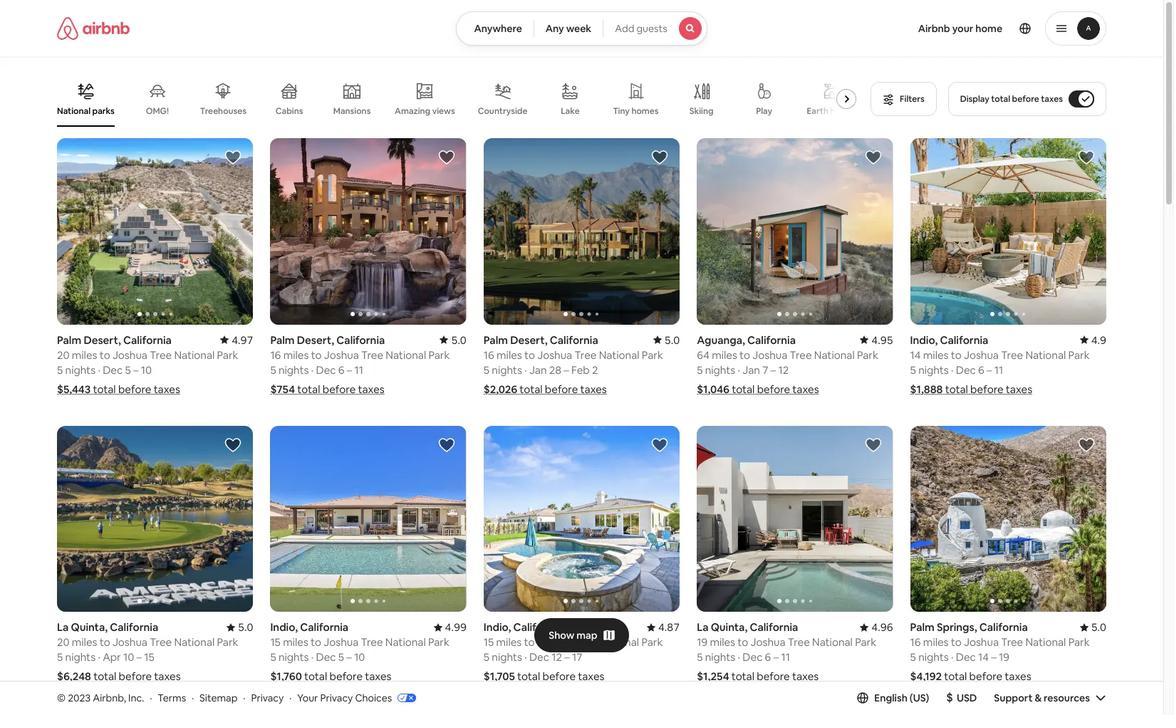 Task type: vqa. For each thing, say whether or not it's contained in the screenshot.
this corresponding to What
no



Task type: describe. For each thing, give the bounding box(es) containing it.
english
[[875, 692, 908, 705]]

national inside indio, california 15 miles to joshua tree national park 5 nights · dec 12 – 17 $1,705 total before taxes
[[599, 636, 639, 650]]

add to wishlist: indio, california image
[[652, 437, 669, 454]]

california inside palm desert, california 16 miles to joshua tree national park 5 nights · dec 6 – 11 $754 total before taxes
[[337, 333, 385, 347]]

privacy inside your privacy choices 'link'
[[320, 692, 353, 705]]

park inside palm desert, california 16 miles to joshua tree national park 5 nights · jan 28 – feb 2 $2,026 total before taxes
[[642, 348, 663, 362]]

palm for palm desert, california 16 miles to joshua tree national park 5 nights · dec 6 – 11 $754 total before taxes
[[270, 333, 295, 347]]

nights inside indio, california 15 miles to joshua tree national park 5 nights · dec 12 – 17 $1,705 total before taxes
[[492, 651, 522, 665]]

5.0 out of 5 average rating image for palm desert, california 16 miles to joshua tree national park 5 nights · dec 6 – 11 $754 total before taxes
[[440, 333, 467, 347]]

english (us)
[[875, 692, 930, 705]]

12 inside indio, california 15 miles to joshua tree national park 5 nights · dec 12 – 17 $1,705 total before taxes
[[552, 651, 562, 665]]

taxes inside indio, california 14 miles to joshua tree national park 5 nights · dec 6 – 11 $1,888 total before taxes
[[1006, 383, 1033, 396]]

group for la quinta, california 20 miles to joshua tree national park 5 nights · apr 10 – 15 $6,248 total before taxes
[[57, 426, 253, 612]]

desert, for dec 5 – 10
[[84, 333, 121, 347]]

14 inside indio, california 14 miles to joshua tree national park 5 nights · dec 6 – 11 $1,888 total before taxes
[[911, 348, 921, 362]]

10 inside la quinta, california 20 miles to joshua tree national park 5 nights · apr 10 – 15 $6,248 total before taxes
[[123, 651, 134, 665]]

miles inside la quinta, california 19 miles to joshua tree national park 5 nights · dec 6 – 11 $1,254 total before taxes
[[710, 636, 736, 650]]

– inside la quinta, california 19 miles to joshua tree national park 5 nights · dec 6 – 11 $1,254 total before taxes
[[774, 651, 779, 665]]

total inside indio, california 14 miles to joshua tree national park 5 nights · dec 6 – 11 $1,888 total before taxes
[[946, 383, 969, 396]]

palm desert, california 16 miles to joshua tree national park 5 nights · jan 28 – feb 2 $2,026 total before taxes
[[484, 333, 663, 396]]

taxes inside indio, california 15 miles to joshua tree national park 5 nights · dec 12 – 17 $1,705 total before taxes
[[578, 670, 605, 684]]

dec inside indio, california 15 miles to joshua tree national park 5 nights · dec 12 – 17 $1,705 total before taxes
[[530, 651, 550, 665]]

anywhere button
[[456, 11, 534, 46]]

add guests button
[[603, 11, 708, 46]]

indio, for indio, california 14 miles to joshua tree national park 5 nights · dec 6 – 11 $1,888 total before taxes
[[911, 333, 938, 347]]

© 2023 airbnb, inc. ·
[[57, 692, 152, 705]]

$ usd
[[947, 691, 977, 706]]

dec inside la quinta, california 19 miles to joshua tree national park 5 nights · dec 6 – 11 $1,254 total before taxes
[[743, 651, 763, 665]]

tree inside palm springs, california 16 miles to joshua tree national park 5 nights · dec 14 – 19 $4,192 total before taxes
[[1002, 636, 1024, 650]]

before inside palm springs, california 16 miles to joshua tree national park 5 nights · dec 14 – 19 $4,192 total before taxes
[[970, 670, 1003, 684]]

display total before taxes
[[961, 93, 1064, 105]]

inc.
[[128, 692, 144, 705]]

19 inside la quinta, california 19 miles to joshua tree national park 5 nights · dec 6 – 11 $1,254 total before taxes
[[697, 636, 708, 650]]

home
[[976, 22, 1003, 35]]

airbnb your home
[[919, 22, 1003, 35]]

anywhere
[[474, 22, 522, 35]]

national inside palm desert, california 16 miles to joshua tree national park 5 nights · jan 28 – feb 2 $2,026 total before taxes
[[599, 348, 640, 362]]

5 inside palm desert, california 16 miles to joshua tree national park 5 nights · jan 28 – feb 2 $2,026 total before taxes
[[484, 363, 490, 377]]

16 for palm desert, california 16 miles to joshua tree national park 5 nights · jan 28 – feb 2 $2,026 total before taxes
[[484, 348, 495, 362]]

add
[[615, 22, 635, 35]]

national inside indio, california 14 miles to joshua tree national park 5 nights · dec 6 – 11 $1,888 total before taxes
[[1026, 348, 1067, 362]]

before inside la quinta, california 20 miles to joshua tree national park 5 nights · apr 10 – 15 $6,248 total before taxes
[[119, 670, 152, 684]]

group for indio, california 14 miles to joshua tree national park 5 nights · dec 6 – 11 $1,888 total before taxes
[[911, 138, 1107, 325]]

national parks
[[57, 105, 115, 117]]

dec inside indio, california 14 miles to joshua tree national park 5 nights · dec 6 – 11 $1,888 total before taxes
[[956, 363, 976, 377]]

springs,
[[937, 621, 978, 635]]

park inside palm desert, california 20 miles to joshua tree national park 5 nights · dec 5 – 10 $5,443 total before taxes
[[217, 348, 238, 362]]

17
[[572, 651, 583, 665]]

before inside indio, california 14 miles to joshua tree national park 5 nights · dec 6 – 11 $1,888 total before taxes
[[971, 383, 1004, 396]]

$5,443
[[57, 382, 91, 396]]

sitemap link
[[200, 692, 238, 705]]

filters button
[[871, 82, 937, 116]]

group for palm desert, california 20 miles to joshua tree national park 5 nights · dec 5 – 10 $5,443 total before taxes
[[57, 138, 253, 325]]

palm desert, california 16 miles to joshua tree national park 5 nights · dec 6 – 11 $754 total before taxes
[[270, 333, 450, 396]]

filters
[[900, 93, 925, 105]]

palm for palm springs, california 16 miles to joshua tree national park 5 nights · dec 14 – 19 $4,192 total before taxes
[[911, 621, 935, 635]]

play
[[756, 105, 773, 117]]

show map button
[[535, 618, 629, 653]]

before inside palm desert, california 16 miles to joshua tree national park 5 nights · dec 6 – 11 $754 total before taxes
[[323, 383, 356, 396]]

before inside indio, california 15 miles to joshua tree national park 5 nights · dec 12 – 17 $1,705 total before taxes
[[543, 670, 576, 684]]

skiing
[[690, 105, 714, 117]]

tree inside la quinta, california 20 miles to joshua tree national park 5 nights · apr 10 – 15 $6,248 total before taxes
[[150, 636, 172, 650]]

choices
[[355, 692, 392, 705]]

any week
[[546, 22, 592, 35]]

california inside palm springs, california 16 miles to joshua tree national park 5 nights · dec 14 – 19 $4,192 total before taxes
[[980, 621, 1028, 635]]

joshua inside indio, california 14 miles to joshua tree national park 5 nights · dec 6 – 11 $1,888 total before taxes
[[964, 348, 999, 362]]

total inside aguanga, california 64 miles to joshua tree national park 5 nights · jan 7 – 12 $1,046 total before taxes
[[732, 383, 755, 396]]

week
[[566, 22, 592, 35]]

4.87 out of 5 average rating image
[[647, 621, 680, 635]]

your privacy choices link
[[297, 692, 416, 706]]

miles inside palm springs, california 16 miles to joshua tree national park 5 nights · dec 14 – 19 $4,192 total before taxes
[[924, 636, 949, 650]]

to inside indio, california 14 miles to joshua tree national park 5 nights · dec 6 – 11 $1,888 total before taxes
[[951, 348, 962, 362]]

quinta, for 20
[[71, 621, 108, 635]]

4.9
[[1092, 333, 1107, 347]]

indio, california 15 miles to joshua tree national park 5 nights · dec 5 – 10 $1,760 total before taxes
[[270, 621, 450, 684]]

total inside palm springs, california 16 miles to joshua tree national park 5 nights · dec 14 – 19 $4,192 total before taxes
[[945, 670, 968, 684]]

20 for la
[[57, 636, 69, 650]]

· inside palm desert, california 16 miles to joshua tree national park 5 nights · jan 28 – feb 2 $2,026 total before taxes
[[525, 363, 527, 377]]

any week button
[[534, 11, 604, 46]]

nights inside palm desert, california 20 miles to joshua tree national park 5 nights · dec 5 – 10 $5,443 total before taxes
[[65, 363, 96, 377]]

11 for 4.96
[[782, 651, 790, 665]]

park inside palm springs, california 16 miles to joshua tree national park 5 nights · dec 14 – 19 $4,192 total before taxes
[[1069, 636, 1090, 650]]

7
[[763, 363, 769, 377]]

$2,026
[[484, 382, 518, 396]]

to inside indio, california 15 miles to joshua tree national park 5 nights · dec 5 – 10 $1,760 total before taxes
[[311, 636, 322, 650]]

usd
[[957, 692, 977, 705]]

joshua inside la quinta, california 20 miles to joshua tree national park 5 nights · apr 10 – 15 $6,248 total before taxes
[[113, 636, 148, 650]]

aguanga, california 64 miles to joshua tree national park 5 nights · jan 7 – 12 $1,046 total before taxes
[[697, 333, 879, 396]]

$1,705
[[484, 670, 515, 684]]

before right "display" at right
[[1013, 93, 1040, 105]]

to inside palm desert, california 20 miles to joshua tree national park 5 nights · dec 5 – 10 $5,443 total before taxes
[[100, 348, 110, 362]]

guests
[[637, 22, 668, 35]]

joshua inside palm desert, california 20 miles to joshua tree national park 5 nights · dec 5 – 10 $5,443 total before taxes
[[113, 348, 148, 362]]

park inside la quinta, california 19 miles to joshua tree national park 5 nights · dec 6 – 11 $1,254 total before taxes
[[856, 636, 877, 650]]

– inside palm desert, california 16 miles to joshua tree national park 5 nights · jan 28 – feb 2 $2,026 total before taxes
[[564, 363, 569, 377]]

national inside palm springs, california 16 miles to joshua tree national park 5 nights · dec 14 – 19 $4,192 total before taxes
[[1026, 636, 1067, 650]]

1 privacy from the left
[[251, 692, 284, 705]]

support & resources button
[[995, 692, 1107, 705]]

taxes inside palm desert, california 16 miles to joshua tree national park 5 nights · dec 6 – 11 $754 total before taxes
[[358, 383, 385, 396]]

$1,760
[[270, 670, 302, 684]]

nights inside palm desert, california 16 miles to joshua tree national park 5 nights · jan 28 – feb 2 $2,026 total before taxes
[[492, 363, 522, 377]]

park inside aguanga, california 64 miles to joshua tree national park 5 nights · jan 7 – 12 $1,046 total before taxes
[[857, 348, 879, 362]]

la quinta, california 20 miles to joshua tree national park 5 nights · apr 10 – 15 $6,248 total before taxes
[[57, 621, 238, 684]]

– inside indio, california 15 miles to joshua tree national park 5 nights · dec 5 – 10 $1,760 total before taxes
[[347, 651, 352, 665]]

tiny
[[613, 105, 630, 117]]

4.99
[[445, 621, 467, 635]]

indio, california 15 miles to joshua tree national park 5 nights · dec 12 – 17 $1,705 total before taxes
[[484, 621, 663, 684]]

countryside
[[478, 105, 528, 117]]

add to wishlist: palm desert, california image for 5.0
[[438, 149, 455, 166]]

before inside aguanga, california 64 miles to joshua tree national park 5 nights · jan 7 – 12 $1,046 total before taxes
[[757, 383, 791, 396]]

group for aguanga, california 64 miles to joshua tree national park 5 nights · jan 7 – 12 $1,046 total before taxes
[[697, 138, 894, 325]]

5 inside palm desert, california 16 miles to joshua tree national park 5 nights · dec 6 – 11 $754 total before taxes
[[270, 363, 276, 377]]

lake
[[561, 105, 580, 117]]

your
[[953, 22, 974, 35]]

cabins
[[276, 105, 303, 117]]

miles inside indio, california 15 miles to joshua tree national park 5 nights · dec 5 – 10 $1,760 total before taxes
[[283, 636, 309, 650]]

aguanga,
[[697, 333, 745, 347]]

show map
[[549, 629, 598, 642]]

jan inside palm desert, california 16 miles to joshua tree national park 5 nights · jan 28 – feb 2 $2,026 total before taxes
[[530, 363, 547, 377]]

mansions
[[333, 105, 371, 117]]

5.0 for palm desert, california 16 miles to joshua tree national park 5 nights · jan 28 – feb 2 $2,026 total before taxes
[[665, 333, 680, 347]]

add to wishlist: palm desert, california image for 4.97
[[225, 149, 242, 166]]

15 inside la quinta, california 20 miles to joshua tree national park 5 nights · apr 10 – 15 $6,248 total before taxes
[[144, 651, 155, 665]]

5.0 for palm springs, california 16 miles to joshua tree national park 5 nights · dec 14 – 19 $4,192 total before taxes
[[1092, 621, 1107, 635]]

california inside aguanga, california 64 miles to joshua tree national park 5 nights · jan 7 – 12 $1,046 total before taxes
[[748, 333, 796, 347]]

national inside indio, california 15 miles to joshua tree national park 5 nights · dec 5 – 10 $1,760 total before taxes
[[385, 636, 426, 650]]

6 for palm desert, california 16 miles to joshua tree national park 5 nights · dec 6 – 11 $754 total before taxes
[[338, 363, 345, 377]]

· inside la quinta, california 19 miles to joshua tree national park 5 nights · dec 6 – 11 $1,254 total before taxes
[[738, 651, 741, 665]]

taxes inside la quinta, california 20 miles to joshua tree national park 5 nights · apr 10 – 15 $6,248 total before taxes
[[154, 670, 181, 684]]

group for indio, california 15 miles to joshua tree national park 5 nights · dec 5 – 10 $1,760 total before taxes
[[270, 426, 467, 612]]

(us)
[[910, 692, 930, 705]]

©
[[57, 692, 66, 705]]

group for palm desert, california 16 miles to joshua tree national park 5 nights · jan 28 – feb 2 $2,026 total before taxes
[[484, 138, 680, 325]]

nights inside palm desert, california 16 miles to joshua tree national park 5 nights · dec 6 – 11 $754 total before taxes
[[279, 363, 309, 377]]

dec inside palm desert, california 16 miles to joshua tree national park 5 nights · dec 6 – 11 $754 total before taxes
[[316, 363, 336, 377]]

california inside la quinta, california 19 miles to joshua tree national park 5 nights · dec 6 – 11 $1,254 total before taxes
[[750, 621, 799, 635]]

· inside indio, california 14 miles to joshua tree national park 5 nights · dec 6 – 11 $1,888 total before taxes
[[952, 363, 954, 377]]

– inside aguanga, california 64 miles to joshua tree national park 5 nights · jan 7 – 12 $1,046 total before taxes
[[771, 363, 776, 377]]

to inside palm desert, california 16 miles to joshua tree national park 5 nights · dec 6 – 11 $754 total before taxes
[[311, 348, 322, 362]]

dec inside palm desert, california 20 miles to joshua tree national park 5 nights · dec 5 – 10 $5,443 total before taxes
[[103, 363, 123, 377]]

earth
[[807, 105, 829, 117]]

6 for la quinta, california 19 miles to joshua tree national park 5 nights · dec 6 – 11 $1,254 total before taxes
[[765, 651, 772, 665]]

homes for tiny homes
[[632, 105, 659, 117]]

5 inside aguanga, california 64 miles to joshua tree national park 5 nights · jan 7 – 12 $1,046 total before taxes
[[697, 363, 703, 377]]

4.87
[[659, 621, 680, 635]]

park inside indio, california 15 miles to joshua tree national park 5 nights · dec 5 – 10 $1,760 total before taxes
[[428, 636, 450, 650]]

california inside la quinta, california 20 miles to joshua tree national park 5 nights · apr 10 – 15 $6,248 total before taxes
[[110, 621, 158, 635]]

tiny homes
[[613, 105, 659, 117]]

to inside indio, california 15 miles to joshua tree national park 5 nights · dec 12 – 17 $1,705 total before taxes
[[524, 636, 535, 650]]

treehouses
[[200, 105, 247, 117]]

park inside indio, california 14 miles to joshua tree national park 5 nights · dec 6 – 11 $1,888 total before taxes
[[1069, 348, 1090, 362]]

desert, for jan 28 – feb 2
[[510, 333, 548, 347]]

tree inside palm desert, california 20 miles to joshua tree national park 5 nights · dec 5 – 10 $5,443 total before taxes
[[150, 348, 172, 362]]

parks
[[92, 105, 115, 117]]

6 inside indio, california 14 miles to joshua tree national park 5 nights · dec 6 – 11 $1,888 total before taxes
[[979, 363, 985, 377]]

airbnb,
[[93, 692, 126, 705]]

$1,046
[[697, 383, 730, 396]]



Task type: locate. For each thing, give the bounding box(es) containing it.
amazing
[[395, 105, 431, 117]]

before inside palm desert, california 16 miles to joshua tree national park 5 nights · jan 28 – feb 2 $2,026 total before taxes
[[545, 382, 578, 396]]

joshua inside indio, california 15 miles to joshua tree national park 5 nights · dec 12 – 17 $1,705 total before taxes
[[537, 636, 572, 650]]

11
[[355, 363, 364, 377], [995, 363, 1004, 377], [782, 651, 790, 665]]

1 vertical spatial 19
[[999, 651, 1010, 665]]

5
[[57, 363, 63, 377], [125, 363, 131, 377], [484, 363, 490, 377], [270, 363, 276, 377], [697, 363, 703, 377], [911, 363, 917, 377], [57, 651, 63, 665], [484, 651, 490, 665], [270, 651, 276, 665], [338, 651, 344, 665], [697, 651, 703, 665], [911, 651, 917, 665]]

1 horizontal spatial 6
[[765, 651, 772, 665]]

2 horizontal spatial desert,
[[510, 333, 548, 347]]

$
[[947, 691, 954, 706]]

dec
[[103, 363, 123, 377], [316, 363, 336, 377], [956, 363, 976, 377], [530, 651, 550, 665], [316, 651, 336, 665], [743, 651, 763, 665], [956, 651, 976, 665]]

california inside indio, california 15 miles to joshua tree national park 5 nights · dec 5 – 10 $1,760 total before taxes
[[300, 621, 349, 635]]

quinta, up $1,254
[[711, 621, 748, 635]]

palm desert, california 20 miles to joshua tree national park 5 nights · dec 5 – 10 $5,443 total before taxes
[[57, 333, 238, 396]]

to inside palm desert, california 16 miles to joshua tree national park 5 nights · jan 28 – feb 2 $2,026 total before taxes
[[525, 348, 535, 362]]

1 horizontal spatial add to wishlist: palm desert, california image
[[438, 149, 455, 166]]

0 horizontal spatial quinta,
[[71, 621, 108, 635]]

miles up $2,026
[[497, 348, 522, 362]]

park
[[217, 348, 238, 362], [642, 348, 663, 362], [429, 348, 450, 362], [857, 348, 879, 362], [1069, 348, 1090, 362], [217, 636, 238, 650], [642, 636, 663, 650], [428, 636, 450, 650], [856, 636, 877, 650], [1069, 636, 1090, 650]]

feb
[[572, 363, 590, 377]]

2 20 from the top
[[57, 636, 69, 650]]

miles down "springs,"
[[924, 636, 949, 650]]

5.0
[[665, 333, 680, 347], [452, 333, 467, 347], [238, 621, 253, 635], [1092, 621, 1107, 635]]

jan left 28
[[530, 363, 547, 377]]

before right the $5,443
[[118, 382, 151, 396]]

$754
[[270, 383, 295, 396]]

1 vertical spatial 12
[[552, 651, 562, 665]]

views
[[432, 105, 455, 117]]

la right 4.87
[[697, 621, 709, 635]]

1 horizontal spatial 15
[[270, 636, 281, 650]]

taxes inside la quinta, california 19 miles to joshua tree national park 5 nights · dec 6 – 11 $1,254 total before taxes
[[793, 670, 819, 684]]

tree
[[150, 348, 172, 362], [575, 348, 597, 362], [361, 348, 384, 362], [790, 348, 812, 362], [1002, 348, 1024, 362], [150, 636, 172, 650], [575, 636, 597, 650], [361, 636, 383, 650], [788, 636, 810, 650], [1002, 636, 1024, 650]]

2 desert, from the left
[[510, 333, 548, 347]]

tree inside palm desert, california 16 miles to joshua tree national park 5 nights · jan 28 – feb 2 $2,026 total before taxes
[[575, 348, 597, 362]]

16 up $2,026
[[484, 348, 495, 362]]

add to wishlist: indio, california image for indio, california 15 miles to joshua tree national park 5 nights · dec 5 – 10 $1,760 total before taxes
[[438, 437, 455, 454]]

1 quinta, from the left
[[71, 621, 108, 635]]

la for la quinta, california 19 miles to joshua tree national park 5 nights · dec 6 – 11 $1,254 total before taxes
[[697, 621, 709, 635]]

english (us) button
[[858, 692, 930, 705]]

$1,888
[[911, 383, 943, 396]]

19
[[697, 636, 708, 650], [999, 651, 1010, 665]]

15 right apr
[[144, 651, 155, 665]]

palm inside palm springs, california 16 miles to joshua tree national park 5 nights · dec 14 – 19 $4,192 total before taxes
[[911, 621, 935, 635]]

terms link
[[158, 692, 186, 705]]

taxes inside palm desert, california 20 miles to joshua tree national park 5 nights · dec 5 – 10 $5,443 total before taxes
[[154, 382, 180, 396]]

indio, for indio, california 15 miles to joshua tree national park 5 nights · dec 12 – 17 $1,705 total before taxes
[[484, 621, 511, 635]]

airbnb
[[919, 22, 951, 35]]

la for la quinta, california 20 miles to joshua tree national park 5 nights · apr 10 – 15 $6,248 total before taxes
[[57, 621, 69, 635]]

&
[[1035, 692, 1042, 705]]

tree inside palm desert, california 16 miles to joshua tree national park 5 nights · dec 6 – 11 $754 total before taxes
[[361, 348, 384, 362]]

0 horizontal spatial 12
[[552, 651, 562, 665]]

homes
[[632, 105, 659, 117], [831, 105, 858, 117]]

miles inside palm desert, california 16 miles to joshua tree national park 5 nights · dec 6 – 11 $754 total before taxes
[[283, 348, 309, 362]]

2 horizontal spatial 6
[[979, 363, 985, 377]]

4.97
[[232, 333, 253, 347]]

· inside indio, california 15 miles to joshua tree national park 5 nights · dec 12 – 17 $1,705 total before taxes
[[525, 651, 527, 665]]

add to wishlist: indio, california image for indio, california 14 miles to joshua tree national park 5 nights · dec 6 – 11 $1,888 total before taxes
[[1078, 149, 1096, 166]]

19 up support
[[999, 651, 1010, 665]]

nights
[[65, 363, 96, 377], [492, 363, 522, 377], [279, 363, 309, 377], [705, 363, 736, 377], [919, 363, 949, 377], [65, 651, 96, 665], [492, 651, 522, 665], [279, 651, 309, 665], [705, 651, 736, 665], [919, 651, 949, 665]]

– inside indio, california 15 miles to joshua tree national park 5 nights · dec 12 – 17 $1,705 total before taxes
[[565, 651, 570, 665]]

your
[[297, 692, 318, 705]]

19 up $1,254
[[697, 636, 708, 650]]

15 up $1,760
[[270, 636, 281, 650]]

20
[[57, 348, 69, 362], [57, 636, 69, 650]]

any
[[546, 22, 564, 35]]

total inside indio, california 15 miles to joshua tree national park 5 nights · dec 12 – 17 $1,705 total before taxes
[[518, 670, 540, 684]]

nights up the $5,443
[[65, 363, 96, 377]]

national inside aguanga, california 64 miles to joshua tree national park 5 nights · jan 7 – 12 $1,046 total before taxes
[[815, 348, 855, 362]]

5 inside indio, california 15 miles to joshua tree national park 5 nights · dec 12 – 17 $1,705 total before taxes
[[484, 651, 490, 665]]

· inside palm desert, california 20 miles to joshua tree national park 5 nights · dec 5 – 10 $5,443 total before taxes
[[98, 363, 100, 377]]

2 quinta, from the left
[[711, 621, 748, 635]]

0 horizontal spatial 19
[[697, 636, 708, 650]]

total right $1,254
[[732, 670, 755, 684]]

0 horizontal spatial 11
[[355, 363, 364, 377]]

palm
[[57, 333, 81, 347], [484, 333, 508, 347], [270, 333, 295, 347], [911, 621, 935, 635]]

nights inside aguanga, california 64 miles to joshua tree national park 5 nights · jan 7 – 12 $1,046 total before taxes
[[705, 363, 736, 377]]

nights inside palm springs, california 16 miles to joshua tree national park 5 nights · dec 14 – 19 $4,192 total before taxes
[[919, 651, 949, 665]]

5.0 for palm desert, california 16 miles to joshua tree national park 5 nights · dec 6 – 11 $754 total before taxes
[[452, 333, 467, 347]]

2 horizontal spatial 10
[[354, 651, 365, 665]]

california inside palm desert, california 16 miles to joshua tree national park 5 nights · jan 28 – feb 2 $2,026 total before taxes
[[550, 333, 599, 347]]

· inside la quinta, california 20 miles to joshua tree national park 5 nights · apr 10 – 15 $6,248 total before taxes
[[98, 651, 100, 665]]

20 up $6,248
[[57, 636, 69, 650]]

0 horizontal spatial la
[[57, 621, 69, 635]]

20 inside palm desert, california 20 miles to joshua tree national park 5 nights · dec 5 – 10 $5,443 total before taxes
[[57, 348, 69, 362]]

to inside la quinta, california 20 miles to joshua tree national park 5 nights · apr 10 – 15 $6,248 total before taxes
[[100, 636, 110, 650]]

privacy down $1,760
[[251, 692, 284, 705]]

1 add to wishlist: palm desert, california image from the left
[[225, 149, 242, 166]]

indio, inside indio, california 15 miles to joshua tree national park 5 nights · dec 12 – 17 $1,705 total before taxes
[[484, 621, 511, 635]]

1 horizontal spatial 10
[[141, 363, 152, 377]]

16 inside palm desert, california 16 miles to joshua tree national park 5 nights · jan 28 – feb 2 $2,026 total before taxes
[[484, 348, 495, 362]]

miles up $754
[[283, 348, 309, 362]]

palm up $2,026
[[484, 333, 508, 347]]

5 inside indio, california 14 miles to joshua tree national park 5 nights · dec 6 – 11 $1,888 total before taxes
[[911, 363, 917, 377]]

jan
[[530, 363, 547, 377], [743, 363, 761, 377]]

0 horizontal spatial 15
[[144, 651, 155, 665]]

resources
[[1044, 692, 1091, 705]]

1 horizontal spatial 12
[[779, 363, 789, 377]]

park inside palm desert, california 16 miles to joshua tree national park 5 nights · dec 6 – 11 $754 total before taxes
[[429, 348, 450, 362]]

1 add to wishlist: la quinta, california image from the left
[[225, 437, 242, 454]]

add to wishlist: indio, california image
[[1078, 149, 1096, 166], [438, 437, 455, 454]]

$1,254
[[697, 670, 730, 684]]

2 horizontal spatial 15
[[484, 636, 494, 650]]

park inside la quinta, california 20 miles to joshua tree national park 5 nights · apr 10 – 15 $6,248 total before taxes
[[217, 636, 238, 650]]

map
[[577, 629, 598, 642]]

0 vertical spatial 20
[[57, 348, 69, 362]]

15 for indio, california 15 miles to joshua tree national park 5 nights · dec 12 – 17 $1,705 total before taxes
[[484, 636, 494, 650]]

$4,192
[[911, 670, 942, 684]]

amazing views
[[395, 105, 455, 117]]

total up $
[[945, 670, 968, 684]]

11 inside indio, california 14 miles to joshua tree national park 5 nights · dec 6 – 11 $1,888 total before taxes
[[995, 363, 1004, 377]]

omg!
[[146, 105, 169, 117]]

6 inside la quinta, california 19 miles to joshua tree national park 5 nights · dec 6 – 11 $1,254 total before taxes
[[765, 651, 772, 665]]

miles up $1,760
[[283, 636, 309, 650]]

miles up '$1,888'
[[924, 348, 949, 362]]

profile element
[[725, 0, 1107, 57]]

nights up $1,760
[[279, 651, 309, 665]]

0 horizontal spatial add to wishlist: palm desert, california image
[[225, 149, 242, 166]]

1 horizontal spatial 11
[[782, 651, 790, 665]]

total right the $5,443
[[93, 382, 116, 396]]

2 la from the left
[[697, 621, 709, 635]]

total inside la quinta, california 20 miles to joshua tree national park 5 nights · apr 10 – 15 $6,248 total before taxes
[[93, 670, 116, 684]]

1 vertical spatial 14
[[979, 651, 989, 665]]

terms
[[158, 692, 186, 705]]

taxes inside palm desert, california 16 miles to joshua tree national park 5 nights · jan 28 – feb 2 $2,026 total before taxes
[[581, 382, 607, 396]]

4.96
[[872, 621, 894, 635]]

– inside indio, california 14 miles to joshua tree national park 5 nights · dec 6 – 11 $1,888 total before taxes
[[987, 363, 993, 377]]

total right '$1,705'
[[518, 670, 540, 684]]

palm for palm desert, california 20 miles to joshua tree national park 5 nights · dec 5 – 10 $5,443 total before taxes
[[57, 333, 81, 347]]

nights inside la quinta, california 20 miles to joshua tree national park 5 nights · apr 10 – 15 $6,248 total before taxes
[[65, 651, 96, 665]]

show
[[549, 629, 575, 642]]

add to wishlist: palm desert, california image
[[652, 149, 669, 166]]

2 horizontal spatial indio,
[[911, 333, 938, 347]]

nights up $4,192 on the right bottom of the page
[[919, 651, 949, 665]]

add to wishlist: palm springs, california image
[[1078, 437, 1096, 454]]

11 inside la quinta, california 19 miles to joshua tree national park 5 nights · dec 6 – 11 $1,254 total before taxes
[[782, 651, 790, 665]]

10
[[141, 363, 152, 377], [123, 651, 134, 665], [354, 651, 365, 665]]

total inside palm desert, california 16 miles to joshua tree national park 5 nights · jan 28 – feb 2 $2,026 total before taxes
[[520, 382, 543, 396]]

1 horizontal spatial indio,
[[484, 621, 511, 635]]

la
[[57, 621, 69, 635], [697, 621, 709, 635]]

before up inc. at the left of page
[[119, 670, 152, 684]]

miles up $1,254
[[710, 636, 736, 650]]

homes for earth homes
[[831, 105, 858, 117]]

0 horizontal spatial add to wishlist: indio, california image
[[438, 437, 455, 454]]

0 vertical spatial 12
[[779, 363, 789, 377]]

12
[[779, 363, 789, 377], [552, 651, 562, 665]]

2 add to wishlist: palm desert, california image from the left
[[438, 149, 455, 166]]

group for la quinta, california 19 miles to joshua tree national park 5 nights · dec 6 – 11 $1,254 total before taxes
[[697, 426, 894, 612]]

tree inside aguanga, california 64 miles to joshua tree national park 5 nights · jan 7 – 12 $1,046 total before taxes
[[790, 348, 812, 362]]

nights up '$1,705'
[[492, 651, 522, 665]]

2 homes from the left
[[831, 105, 858, 117]]

terms · sitemap · privacy ·
[[158, 692, 292, 705]]

nights up $754
[[279, 363, 309, 377]]

before
[[1013, 93, 1040, 105], [118, 382, 151, 396], [545, 382, 578, 396], [323, 383, 356, 396], [757, 383, 791, 396], [971, 383, 1004, 396], [119, 670, 152, 684], [543, 670, 576, 684], [330, 670, 363, 684], [757, 670, 790, 684], [970, 670, 1003, 684]]

california
[[123, 333, 172, 347], [550, 333, 599, 347], [337, 333, 385, 347], [748, 333, 796, 347], [940, 333, 989, 347], [110, 621, 158, 635], [514, 621, 562, 635], [300, 621, 349, 635], [750, 621, 799, 635], [980, 621, 1028, 635]]

nights inside indio, california 15 miles to joshua tree national park 5 nights · dec 5 – 10 $1,760 total before taxes
[[279, 651, 309, 665]]

to
[[100, 348, 110, 362], [525, 348, 535, 362], [311, 348, 322, 362], [740, 348, 751, 362], [951, 348, 962, 362], [100, 636, 110, 650], [524, 636, 535, 650], [311, 636, 322, 650], [738, 636, 749, 650], [951, 636, 962, 650]]

add to wishlist: palm desert, california image
[[225, 149, 242, 166], [438, 149, 455, 166]]

apr
[[103, 651, 121, 665]]

before right $754
[[323, 383, 356, 396]]

4.95 out of 5 average rating image
[[861, 333, 894, 347]]

5 inside la quinta, california 20 miles to joshua tree national park 5 nights · apr 10 – 15 $6,248 total before taxes
[[57, 651, 63, 665]]

0 horizontal spatial 10
[[123, 651, 134, 665]]

0 horizontal spatial jan
[[530, 363, 547, 377]]

display
[[961, 93, 990, 105]]

0 vertical spatial 19
[[697, 636, 708, 650]]

0 horizontal spatial 14
[[911, 348, 921, 362]]

add to wishlist: palm desert, california image down treehouses
[[225, 149, 242, 166]]

desert,
[[84, 333, 121, 347], [510, 333, 548, 347], [297, 333, 334, 347]]

earth homes
[[807, 105, 858, 117]]

1 horizontal spatial 19
[[999, 651, 1010, 665]]

2 jan from the left
[[743, 363, 761, 377]]

la up $6,248
[[57, 621, 69, 635]]

palm up the $5,443
[[57, 333, 81, 347]]

4.97 out of 5 average rating image
[[220, 333, 253, 347]]

1 la from the left
[[57, 621, 69, 635]]

19 inside palm springs, california 16 miles to joshua tree national park 5 nights · dec 14 – 19 $4,192 total before taxes
[[999, 651, 1010, 665]]

3 desert, from the left
[[297, 333, 334, 347]]

1 homes from the left
[[632, 105, 659, 117]]

nights up '$1,888'
[[919, 363, 949, 377]]

jan left 7
[[743, 363, 761, 377]]

indio, california 14 miles to joshua tree national park 5 nights · dec 6 – 11 $1,888 total before taxes
[[911, 333, 1090, 396]]

privacy link
[[251, 692, 284, 705]]

16 for palm springs, california 16 miles to joshua tree national park 5 nights · dec 14 – 19 $4,192 total before taxes
[[911, 636, 921, 650]]

total
[[992, 93, 1011, 105], [93, 382, 116, 396], [520, 382, 543, 396], [297, 383, 320, 396], [732, 383, 755, 396], [946, 383, 969, 396], [93, 670, 116, 684], [518, 670, 540, 684], [304, 670, 327, 684], [732, 670, 755, 684], [945, 670, 968, 684]]

desert, inside palm desert, california 16 miles to joshua tree national park 5 nights · jan 28 – feb 2 $2,026 total before taxes
[[510, 333, 548, 347]]

2 horizontal spatial 16
[[911, 636, 921, 650]]

desert, for dec 6 – 11
[[297, 333, 334, 347]]

dec inside palm springs, california 16 miles to joshua tree national park 5 nights · dec 14 – 19 $4,192 total before taxes
[[956, 651, 976, 665]]

privacy right your
[[320, 692, 353, 705]]

homes right tiny
[[632, 105, 659, 117]]

total right '$1,888'
[[946, 383, 969, 396]]

$6,248
[[57, 670, 91, 684]]

nights up $6,248
[[65, 651, 96, 665]]

2
[[592, 363, 598, 377]]

joshua inside palm desert, california 16 miles to joshua tree national park 5 nights · jan 28 – feb 2 $2,026 total before taxes
[[538, 348, 573, 362]]

support
[[995, 692, 1033, 705]]

16 up $754
[[270, 348, 281, 362]]

0 vertical spatial add to wishlist: indio, california image
[[1078, 149, 1096, 166]]

miles inside palm desert, california 16 miles to joshua tree national park 5 nights · jan 28 – feb 2 $2,026 total before taxes
[[497, 348, 522, 362]]

1 horizontal spatial la
[[697, 621, 709, 635]]

4.95
[[872, 333, 894, 347]]

miles inside la quinta, california 20 miles to joshua tree national park 5 nights · apr 10 – 15 $6,248 total before taxes
[[72, 636, 97, 650]]

total right "$1,046"
[[732, 383, 755, 396]]

– inside palm desert, california 16 miles to joshua tree national park 5 nights · dec 6 – 11 $754 total before taxes
[[347, 363, 352, 377]]

la quinta, california 19 miles to joshua tree national park 5 nights · dec 6 – 11 $1,254 total before taxes
[[697, 621, 877, 684]]

miles up $6,248
[[72, 636, 97, 650]]

before up usd on the right bottom of the page
[[970, 670, 1003, 684]]

None search field
[[456, 11, 708, 46]]

tree inside la quinta, california 19 miles to joshua tree national park 5 nights · dec 6 – 11 $1,254 total before taxes
[[788, 636, 810, 650]]

0 horizontal spatial privacy
[[251, 692, 284, 705]]

la inside la quinta, california 19 miles to joshua tree national park 5 nights · dec 6 – 11 $1,254 total before taxes
[[697, 621, 709, 635]]

indio, right 4.95
[[911, 333, 938, 347]]

california inside palm desert, california 20 miles to joshua tree national park 5 nights · dec 5 – 10 $5,443 total before taxes
[[123, 333, 172, 347]]

sitemap
[[200, 692, 238, 705]]

1 jan from the left
[[530, 363, 547, 377]]

before right '$1,888'
[[971, 383, 1004, 396]]

total inside palm desert, california 20 miles to joshua tree national park 5 nights · dec 5 – 10 $5,443 total before taxes
[[93, 382, 116, 396]]

before down 7
[[757, 383, 791, 396]]

tree inside indio, california 14 miles to joshua tree national park 5 nights · dec 6 – 11 $1,888 total before taxes
[[1002, 348, 1024, 362]]

add to wishlist: la quinta, california image
[[225, 437, 242, 454], [865, 437, 882, 454]]

1 horizontal spatial 14
[[979, 651, 989, 665]]

nights up "$1,046"
[[705, 363, 736, 377]]

quinta,
[[71, 621, 108, 635], [711, 621, 748, 635]]

homes right earth
[[831, 105, 858, 117]]

none search field containing anywhere
[[456, 11, 708, 46]]

california inside indio, california 15 miles to joshua tree national park 5 nights · dec 12 – 17 $1,705 total before taxes
[[514, 621, 562, 635]]

quinta, for 19
[[711, 621, 748, 635]]

15 up '$1,705'
[[484, 636, 494, 650]]

12 inside aguanga, california 64 miles to joshua tree national park 5 nights · jan 7 – 12 $1,046 total before taxes
[[779, 363, 789, 377]]

indio, right 4.99
[[484, 621, 511, 635]]

your privacy choices
[[297, 692, 392, 705]]

1 20 from the top
[[57, 348, 69, 362]]

15
[[484, 636, 494, 650], [270, 636, 281, 650], [144, 651, 155, 665]]

national inside palm desert, california 20 miles to joshua tree national park 5 nights · dec 5 – 10 $5,443 total before taxes
[[174, 348, 215, 362]]

0 vertical spatial 14
[[911, 348, 921, 362]]

total inside indio, california 15 miles to joshua tree national park 5 nights · dec 5 – 10 $1,760 total before taxes
[[304, 670, 327, 684]]

1 horizontal spatial 16
[[484, 348, 495, 362]]

to inside palm springs, california 16 miles to joshua tree national park 5 nights · dec 14 – 19 $4,192 total before taxes
[[951, 636, 962, 650]]

· inside indio, california 15 miles to joshua tree national park 5 nights · dec 5 – 10 $1,760 total before taxes
[[311, 651, 314, 665]]

total down apr
[[93, 670, 116, 684]]

total right "display" at right
[[992, 93, 1011, 105]]

28
[[549, 363, 562, 377]]

palm left "springs,"
[[911, 621, 935, 635]]

palm for palm desert, california 16 miles to joshua tree national park 5 nights · jan 28 – feb 2 $2,026 total before taxes
[[484, 333, 508, 347]]

joshua inside indio, california 15 miles to joshua tree national park 5 nights · dec 5 – 10 $1,760 total before taxes
[[324, 636, 359, 650]]

nights inside la quinta, california 19 miles to joshua tree national park 5 nights · dec 6 – 11 $1,254 total before taxes
[[705, 651, 736, 665]]

5 inside palm springs, california 16 miles to joshua tree national park 5 nights · dec 14 – 19 $4,192 total before taxes
[[911, 651, 917, 665]]

4.96 out of 5 average rating image
[[861, 621, 894, 635]]

5.0 for la quinta, california 20 miles to joshua tree national park 5 nights · apr 10 – 15 $6,248 total before taxes
[[238, 621, 253, 635]]

2023
[[68, 692, 91, 705]]

total up your
[[304, 670, 327, 684]]

palm right 4.97
[[270, 333, 295, 347]]

joshua inside palm desert, california 16 miles to joshua tree national park 5 nights · dec 6 – 11 $754 total before taxes
[[324, 348, 359, 362]]

quinta, inside la quinta, california 19 miles to joshua tree national park 5 nights · dec 6 – 11 $1,254 total before taxes
[[711, 621, 748, 635]]

2 add to wishlist: la quinta, california image from the left
[[865, 437, 882, 454]]

group
[[57, 71, 863, 127], [57, 138, 253, 325], [270, 138, 467, 325], [484, 138, 680, 325], [697, 138, 894, 325], [911, 138, 1107, 325], [57, 426, 253, 612], [270, 426, 467, 612], [484, 426, 680, 612], [697, 426, 894, 612], [911, 426, 1107, 612]]

0 horizontal spatial homes
[[632, 105, 659, 117]]

12 right 7
[[779, 363, 789, 377]]

add to wishlist: aguanga, california image
[[865, 149, 882, 166]]

indio, for indio, california 15 miles to joshua tree national park 5 nights · dec 5 – 10 $1,760 total before taxes
[[270, 621, 298, 635]]

support & resources
[[995, 692, 1091, 705]]

indio,
[[911, 333, 938, 347], [484, 621, 511, 635], [270, 621, 298, 635]]

12 left 17
[[552, 651, 562, 665]]

0 horizontal spatial 6
[[338, 363, 345, 377]]

before down 17
[[543, 670, 576, 684]]

group for palm springs, california 16 miles to joshua tree national park 5 nights · dec 14 – 19 $4,192 total before taxes
[[911, 426, 1107, 612]]

16 up $4,192 on the right bottom of the page
[[911, 636, 921, 650]]

group for palm desert, california 16 miles to joshua tree national park 5 nights · dec 6 – 11 $754 total before taxes
[[270, 138, 467, 325]]

miles down the aguanga,
[[712, 348, 738, 362]]

1 horizontal spatial 5.0 out of 5 average rating image
[[440, 333, 467, 347]]

16 for palm desert, california 16 miles to joshua tree national park 5 nights · dec 6 – 11 $754 total before taxes
[[270, 348, 281, 362]]

– inside la quinta, california 20 miles to joshua tree national park 5 nights · apr 10 – 15 $6,248 total before taxes
[[137, 651, 142, 665]]

0 horizontal spatial add to wishlist: la quinta, california image
[[225, 437, 242, 454]]

quinta, up apr
[[71, 621, 108, 635]]

0 horizontal spatial 5.0 out of 5 average rating image
[[227, 621, 253, 635]]

joshua inside la quinta, california 19 miles to joshua tree national park 5 nights · dec 6 – 11 $1,254 total before taxes
[[751, 636, 786, 650]]

· inside palm desert, california 16 miles to joshua tree national park 5 nights · dec 6 – 11 $754 total before taxes
[[311, 363, 314, 377]]

total right $754
[[297, 383, 320, 396]]

taxes inside aguanga, california 64 miles to joshua tree national park 5 nights · jan 7 – 12 $1,046 total before taxes
[[793, 383, 819, 396]]

tree inside indio, california 15 miles to joshua tree national park 5 nights · dec 5 – 10 $1,760 total before taxes
[[361, 636, 383, 650]]

before inside palm desert, california 20 miles to joshua tree national park 5 nights · dec 5 – 10 $5,443 total before taxes
[[118, 382, 151, 396]]

15 for indio, california 15 miles to joshua tree national park 5 nights · dec 5 – 10 $1,760 total before taxes
[[270, 636, 281, 650]]

indio, up $1,760
[[270, 621, 298, 635]]

nights up $1,254
[[705, 651, 736, 665]]

before down 28
[[545, 382, 578, 396]]

· inside palm springs, california 16 miles to joshua tree national park 5 nights · dec 14 – 19 $4,192 total before taxes
[[952, 651, 954, 665]]

1 vertical spatial add to wishlist: indio, california image
[[438, 437, 455, 454]]

1 horizontal spatial add to wishlist: indio, california image
[[1078, 149, 1096, 166]]

add to wishlist: palm desert, california image down views
[[438, 149, 455, 166]]

1 horizontal spatial desert,
[[297, 333, 334, 347]]

20 for palm
[[57, 348, 69, 362]]

· inside aguanga, california 64 miles to joshua tree national park 5 nights · jan 7 – 12 $1,046 total before taxes
[[738, 363, 741, 377]]

before up 'your privacy choices'
[[330, 670, 363, 684]]

nights up $2,026
[[492, 363, 522, 377]]

5.0 out of 5 average rating image
[[654, 333, 680, 347]]

quinta, inside la quinta, california 20 miles to joshua tree national park 5 nights · apr 10 – 15 $6,248 total before taxes
[[71, 621, 108, 635]]

add to wishlist: la quinta, california image for 5.0
[[225, 437, 242, 454]]

·
[[98, 363, 100, 377], [525, 363, 527, 377], [311, 363, 314, 377], [738, 363, 741, 377], [952, 363, 954, 377], [98, 651, 100, 665], [525, 651, 527, 665], [311, 651, 314, 665], [738, 651, 741, 665], [952, 651, 954, 665], [150, 692, 152, 705], [192, 692, 194, 705], [243, 692, 246, 705], [290, 692, 292, 705]]

2 horizontal spatial 5.0 out of 5 average rating image
[[1080, 621, 1107, 635]]

joshua inside aguanga, california 64 miles to joshua tree national park 5 nights · jan 7 – 12 $1,046 total before taxes
[[753, 348, 788, 362]]

1 horizontal spatial add to wishlist: la quinta, california image
[[865, 437, 882, 454]]

1 horizontal spatial quinta,
[[711, 621, 748, 635]]

2 horizontal spatial 11
[[995, 363, 1004, 377]]

palm inside palm desert, california 16 miles to joshua tree national park 5 nights · dec 6 – 11 $754 total before taxes
[[270, 333, 295, 347]]

miles inside palm desert, california 20 miles to joshua tree national park 5 nights · dec 5 – 10 $5,443 total before taxes
[[72, 348, 97, 362]]

1 horizontal spatial jan
[[743, 363, 761, 377]]

16 inside palm springs, california 16 miles to joshua tree national park 5 nights · dec 14 – 19 $4,192 total before taxes
[[911, 636, 921, 650]]

0 horizontal spatial 16
[[270, 348, 281, 362]]

11 for 5.0
[[355, 363, 364, 377]]

5.0 out of 5 average rating image for la quinta, california 20 miles to joshua tree national park 5 nights · apr 10 – 15 $6,248 total before taxes
[[227, 621, 253, 635]]

joshua inside palm springs, california 16 miles to joshua tree national park 5 nights · dec 14 – 19 $4,192 total before taxes
[[964, 636, 999, 650]]

miles up the $5,443
[[72, 348, 97, 362]]

before right $1,254
[[757, 670, 790, 684]]

4.99 out of 5 average rating image
[[434, 621, 467, 635]]

15 inside indio, california 15 miles to joshua tree national park 5 nights · dec 5 – 10 $1,760 total before taxes
[[270, 636, 281, 650]]

5.0 out of 5 average rating image
[[440, 333, 467, 347], [227, 621, 253, 635], [1080, 621, 1107, 635]]

total inside la quinta, california 19 miles to joshua tree national park 5 nights · dec 6 – 11 $1,254 total before taxes
[[732, 670, 755, 684]]

0 horizontal spatial desert,
[[84, 333, 121, 347]]

0 horizontal spatial indio,
[[270, 621, 298, 635]]

20 inside la quinta, california 20 miles to joshua tree national park 5 nights · apr 10 – 15 $6,248 total before taxes
[[57, 636, 69, 650]]

group for indio, california 15 miles to joshua tree national park 5 nights · dec 12 – 17 $1,705 total before taxes
[[484, 426, 680, 612]]

group containing national parks
[[57, 71, 863, 127]]

california inside indio, california 14 miles to joshua tree national park 5 nights · dec 6 – 11 $1,888 total before taxes
[[940, 333, 989, 347]]

miles up '$1,705'
[[497, 636, 522, 650]]

5.0 out of 5 average rating image for palm springs, california 16 miles to joshua tree national park 5 nights · dec 14 – 19 $4,192 total before taxes
[[1080, 621, 1107, 635]]

privacy
[[251, 692, 284, 705], [320, 692, 353, 705]]

1 horizontal spatial privacy
[[320, 692, 353, 705]]

4.9 out of 5 average rating image
[[1080, 333, 1107, 347]]

1 desert, from the left
[[84, 333, 121, 347]]

64
[[697, 348, 710, 362]]

palm springs, california 16 miles to joshua tree national park 5 nights · dec 14 – 19 $4,192 total before taxes
[[911, 621, 1090, 684]]

add guests
[[615, 22, 668, 35]]

1 horizontal spatial homes
[[831, 105, 858, 117]]

before inside indio, california 15 miles to joshua tree national park 5 nights · dec 5 – 10 $1,760 total before taxes
[[330, 670, 363, 684]]

add to wishlist: la quinta, california image for 4.96
[[865, 437, 882, 454]]

total right $2,026
[[520, 382, 543, 396]]

taxes inside palm springs, california 16 miles to joshua tree national park 5 nights · dec 14 – 19 $4,192 total before taxes
[[1005, 670, 1032, 684]]

airbnb your home link
[[910, 14, 1011, 43]]

1 vertical spatial 20
[[57, 636, 69, 650]]

to inside la quinta, california 19 miles to joshua tree national park 5 nights · dec 6 – 11 $1,254 total before taxes
[[738, 636, 749, 650]]

20 up the $5,443
[[57, 348, 69, 362]]

2 privacy from the left
[[320, 692, 353, 705]]



